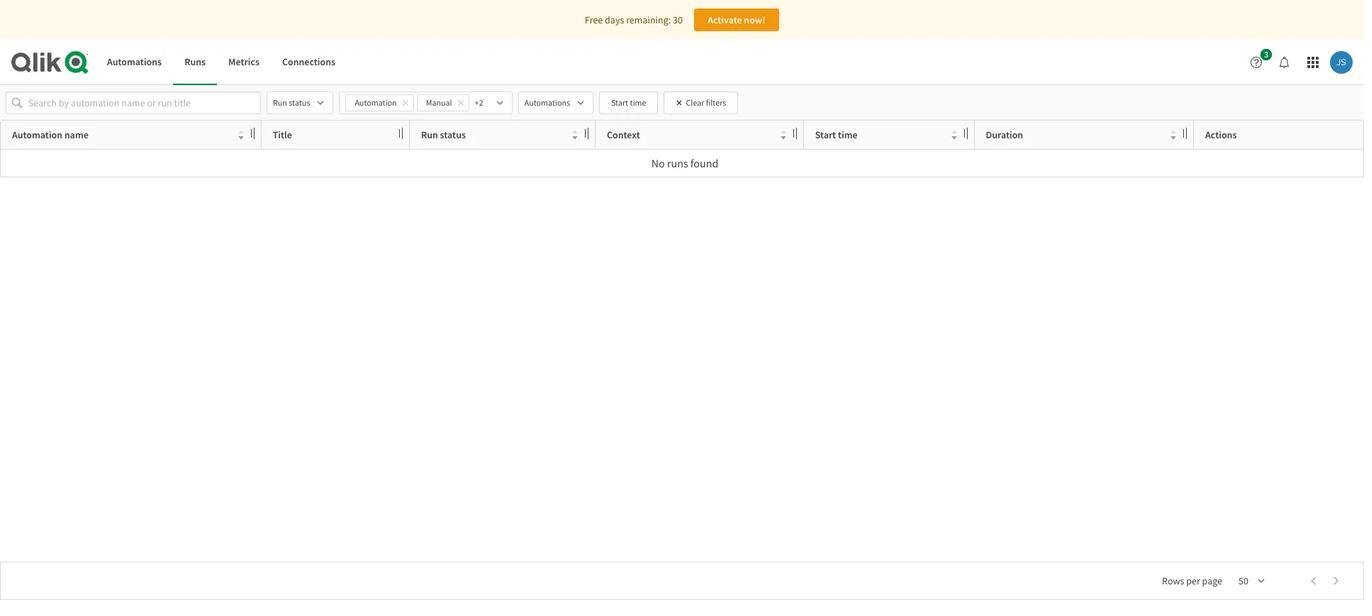 Task type: vqa. For each thing, say whether or not it's contained in the screenshot.
1st The Updated from right
no



Task type: locate. For each thing, give the bounding box(es) containing it.
start time
[[611, 97, 646, 108], [815, 128, 858, 141]]

0 vertical spatial run
[[273, 97, 287, 108]]

run status
[[273, 97, 310, 108], [421, 128, 466, 141]]

automation for automation
[[355, 97, 397, 108]]

1 vertical spatial run status
[[421, 128, 466, 141]]

automations up search by automation name or run title text field
[[107, 56, 162, 68]]

run status up title
[[273, 97, 310, 108]]

automation left manual on the left top of the page
[[355, 97, 397, 108]]

0 horizontal spatial time
[[630, 97, 646, 108]]

status up title
[[289, 97, 310, 108]]

1 vertical spatial automations
[[525, 97, 570, 108]]

runs
[[667, 156, 688, 170]]

0 horizontal spatial start time
[[611, 97, 646, 108]]

tab list
[[96, 40, 347, 85]]

automation name
[[12, 128, 89, 141]]

0 horizontal spatial start
[[611, 97, 629, 108]]

start time button
[[599, 91, 659, 114]]

filters
[[706, 97, 727, 108]]

1 horizontal spatial start time
[[815, 128, 858, 141]]

start
[[611, 97, 629, 108], [815, 128, 836, 141]]

clear filters button
[[664, 91, 739, 114]]

context
[[607, 128, 640, 141]]

0 vertical spatial start time
[[611, 97, 646, 108]]

runs
[[185, 56, 206, 68]]

+2
[[475, 97, 483, 108]]

run
[[273, 97, 287, 108], [421, 128, 438, 141]]

1 vertical spatial time
[[838, 128, 858, 141]]

automations right +2
[[525, 97, 570, 108]]

0 horizontal spatial automation
[[12, 128, 62, 141]]

metrics button
[[217, 40, 271, 85]]

automation
[[355, 97, 397, 108], [12, 128, 62, 141]]

0 vertical spatial automation
[[355, 97, 397, 108]]

run up title
[[273, 97, 287, 108]]

1 horizontal spatial automation
[[355, 97, 397, 108]]

1 horizontal spatial start
[[815, 128, 836, 141]]

1 vertical spatial start time
[[815, 128, 858, 141]]

status inside popup button
[[289, 97, 310, 108]]

time
[[630, 97, 646, 108], [838, 128, 858, 141]]

0 vertical spatial status
[[289, 97, 310, 108]]

1 vertical spatial run
[[421, 128, 438, 141]]

1 horizontal spatial time
[[838, 128, 858, 141]]

0 horizontal spatial status
[[289, 97, 310, 108]]

0 horizontal spatial automations
[[107, 56, 162, 68]]

automations button
[[96, 40, 173, 85]]

0 vertical spatial run status
[[273, 97, 310, 108]]

page
[[1203, 575, 1223, 587]]

1 horizontal spatial automations
[[525, 97, 570, 108]]

activate
[[708, 13, 742, 26]]

automation inside button
[[355, 97, 397, 108]]

status
[[289, 97, 310, 108], [440, 128, 466, 141]]

0 vertical spatial start
[[611, 97, 629, 108]]

automations
[[107, 56, 162, 68], [525, 97, 570, 108]]

run down manual on the left top of the page
[[421, 128, 438, 141]]

30
[[673, 13, 683, 26]]

0 horizontal spatial run status
[[273, 97, 310, 108]]

rows per page
[[1163, 575, 1223, 587]]

automation left name on the left top of the page
[[12, 128, 62, 141]]

1 horizontal spatial run
[[421, 128, 438, 141]]

0 vertical spatial automations
[[107, 56, 162, 68]]

automations button
[[518, 91, 594, 114]]

0 horizontal spatial run
[[273, 97, 287, 108]]

1 vertical spatial status
[[440, 128, 466, 141]]

activate now! link
[[694, 9, 779, 31]]

1 vertical spatial automation
[[12, 128, 62, 141]]

0 vertical spatial time
[[630, 97, 646, 108]]

run inside popup button
[[273, 97, 287, 108]]

status down manual button
[[440, 128, 466, 141]]

run status down manual button
[[421, 128, 466, 141]]

run status inside popup button
[[273, 97, 310, 108]]



Task type: describe. For each thing, give the bounding box(es) containing it.
free
[[585, 13, 603, 26]]

rows
[[1163, 575, 1185, 587]]

automations inside automations button
[[107, 56, 162, 68]]

days
[[605, 13, 624, 26]]

1 horizontal spatial status
[[440, 128, 466, 141]]

metrics
[[228, 56, 260, 68]]

automation button
[[346, 94, 414, 111]]

automation for automation name
[[12, 128, 62, 141]]

title
[[273, 128, 292, 141]]

1 horizontal spatial run status
[[421, 128, 466, 141]]

manual button
[[417, 94, 469, 111]]

clear filters
[[686, 97, 727, 108]]

no
[[652, 156, 665, 170]]

jacob simon image
[[1331, 51, 1353, 74]]

clear
[[686, 97, 705, 108]]

per
[[1187, 575, 1201, 587]]

run status button
[[267, 91, 334, 114]]

tab list containing automations
[[96, 40, 347, 85]]

automations inside automations popup button
[[525, 97, 570, 108]]

connections button
[[271, 40, 347, 85]]

name
[[64, 128, 89, 141]]

3 button
[[1245, 49, 1277, 74]]

actions
[[1206, 128, 1237, 141]]

activate now!
[[708, 13, 766, 26]]

now!
[[744, 13, 766, 26]]

connections
[[282, 56, 336, 68]]

duration
[[986, 128, 1024, 141]]

runs button
[[173, 40, 217, 85]]

1 vertical spatial start
[[815, 128, 836, 141]]

start time inside start time button
[[611, 97, 646, 108]]

start inside button
[[611, 97, 629, 108]]

free days remaining: 30
[[585, 13, 683, 26]]

no runs found
[[652, 156, 719, 170]]

3
[[1265, 49, 1269, 60]]

manual
[[426, 97, 452, 108]]

found
[[691, 156, 719, 170]]

time inside button
[[630, 97, 646, 108]]

remaining:
[[626, 13, 671, 26]]

Search by automation name or run title text field
[[28, 91, 238, 114]]



